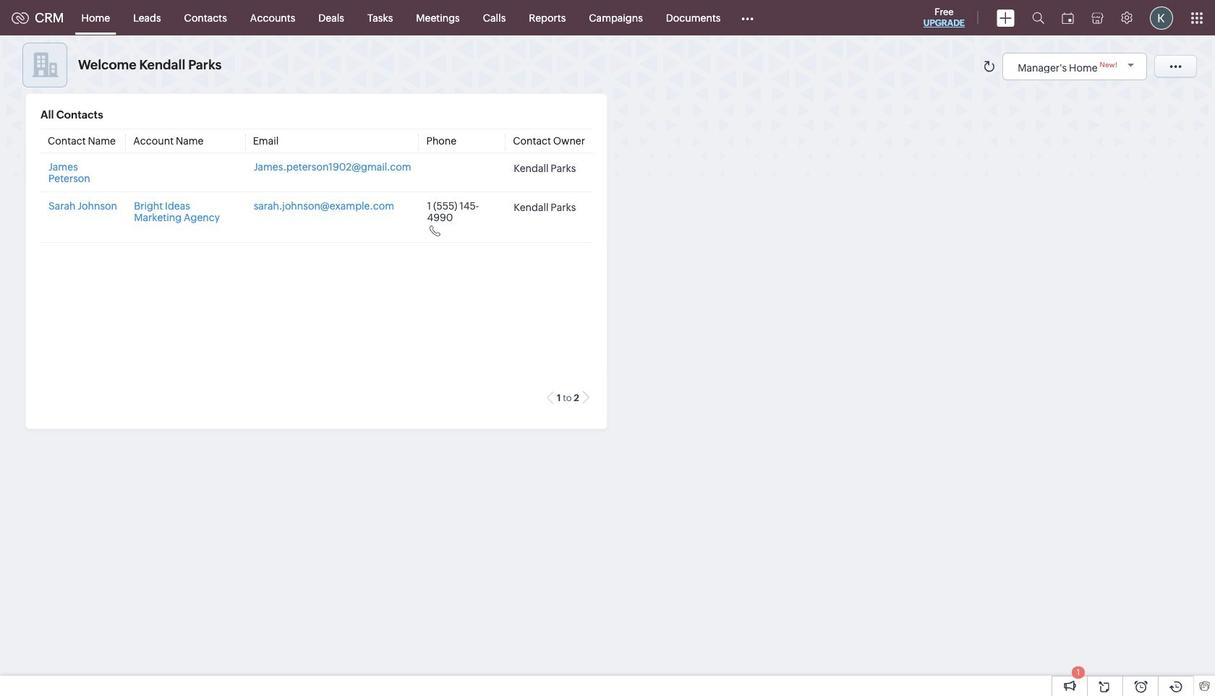 Task type: describe. For each thing, give the bounding box(es) containing it.
profile image
[[1150, 6, 1173, 29]]

create menu image
[[997, 9, 1015, 26]]

Other Modules field
[[732, 6, 764, 29]]

search image
[[1032, 12, 1045, 24]]

profile element
[[1142, 0, 1182, 35]]

calendar image
[[1062, 12, 1074, 24]]



Task type: locate. For each thing, give the bounding box(es) containing it.
search element
[[1024, 0, 1053, 35]]

create menu element
[[988, 0, 1024, 35]]

logo image
[[12, 12, 29, 24]]



